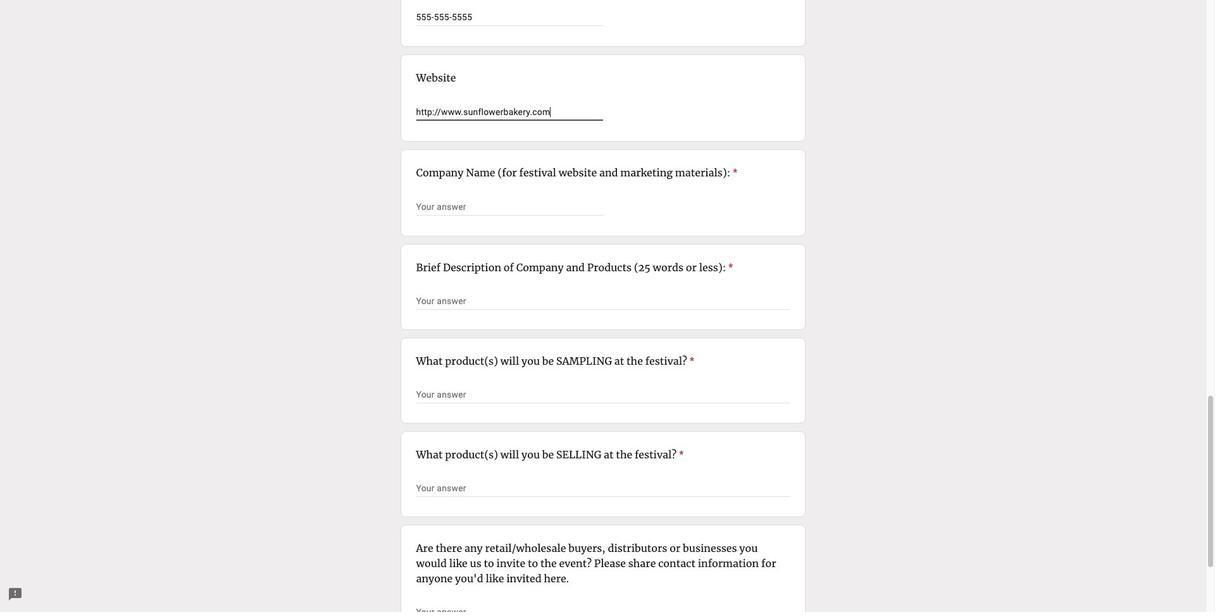 Task type: describe. For each thing, give the bounding box(es) containing it.
required question element for first heading from the bottom
[[677, 448, 684, 463]]

required question element for 3rd heading
[[687, 354, 694, 369]]

report a problem to google image
[[8, 587, 23, 603]]



Task type: vqa. For each thing, say whether or not it's contained in the screenshot.
Paste
no



Task type: locate. For each thing, give the bounding box(es) containing it.
heading
[[416, 165, 738, 180], [416, 260, 733, 275], [416, 354, 694, 369], [416, 448, 684, 463]]

2 your answer text field from the top
[[416, 482, 790, 497]]

your answer text field for first heading from the bottom
[[416, 482, 790, 497]]

required question element
[[731, 165, 738, 180], [726, 260, 733, 275], [687, 354, 694, 369], [677, 448, 684, 463]]

1 heading from the top
[[416, 165, 738, 180]]

Your answer text field
[[416, 294, 790, 310], [416, 482, 790, 497]]

required question element for 1st heading
[[731, 165, 738, 180]]

required question element for second heading from the top
[[726, 260, 733, 275]]

Your answer text field
[[416, 388, 790, 403]]

None text field
[[416, 9, 603, 25], [416, 606, 790, 613], [416, 9, 603, 25], [416, 606, 790, 613]]

1 vertical spatial your answer text field
[[416, 482, 790, 497]]

2 heading from the top
[[416, 260, 733, 275]]

4 heading from the top
[[416, 448, 684, 463]]

your answer text field for second heading from the top
[[416, 294, 790, 310]]

1 your answer text field from the top
[[416, 294, 790, 310]]

None text field
[[416, 104, 603, 120], [416, 199, 603, 215], [416, 104, 603, 120], [416, 199, 603, 215]]

3 heading from the top
[[416, 354, 694, 369]]

0 vertical spatial your answer text field
[[416, 294, 790, 310]]



